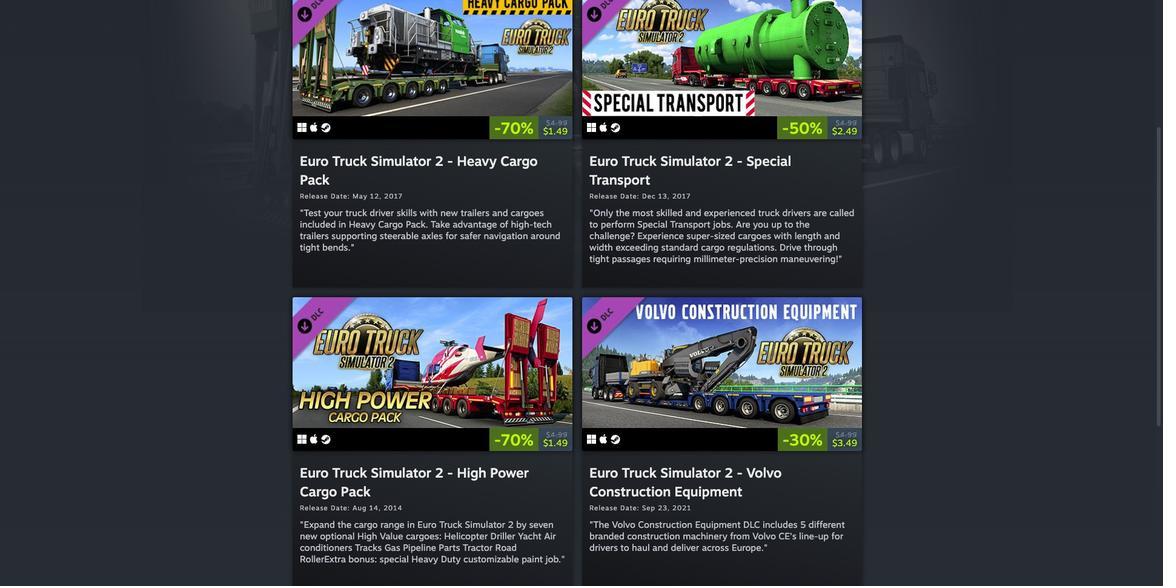 Task type: vqa. For each thing, say whether or not it's contained in the screenshot.
great to the right
no



Task type: locate. For each thing, give the bounding box(es) containing it.
"only the most skilled and experienced truck drivers are called to perform special transport jobs. are you up to the challenge? experience super-sized cargoes with length and width exceeding standard cargo regulations. drive through tight passages requiring millimeter-precision maneuvering!"
[[590, 207, 855, 265]]

truck inside "only the most skilled and experienced truck drivers are called to perform special transport jobs. are you up to the challenge? experience super-sized cargoes with length and width exceeding standard cargo regulations. drive through tight passages requiring millimeter-precision maneuvering!"
[[758, 207, 780, 219]]

2 inside euro truck simulator 2 - heavy cargo pack release date: may 12, 2017
[[435, 153, 444, 169]]

1 vertical spatial pack
[[341, 483, 371, 500]]

and right length
[[824, 230, 840, 242]]

trailers down "test
[[300, 230, 329, 242]]

the left most
[[616, 207, 630, 219]]

pipeline
[[403, 542, 436, 554]]

0 vertical spatial $4.99 $1.49
[[543, 119, 568, 137]]

and inside ""the volvo construction equipment dlc includes 5 different branded construction machinery from volvo ce's line-up for drivers to haul and deliver across europe.""
[[653, 542, 669, 554]]

1 horizontal spatial in
[[407, 519, 415, 531]]

safer
[[460, 230, 481, 242]]

1 2017 from the left
[[384, 192, 403, 201]]

1 horizontal spatial cargo
[[378, 219, 403, 230]]

1 horizontal spatial tight
[[590, 253, 609, 265]]

0 horizontal spatial 2017
[[384, 192, 403, 201]]

and right skilled
[[686, 207, 702, 219]]

heavy inside euro truck simulator 2 - heavy cargo pack release date: may 12, 2017
[[457, 153, 497, 169]]

to left haul
[[621, 542, 629, 554]]

euro up "test
[[300, 153, 329, 169]]

0 horizontal spatial transport
[[590, 171, 651, 188]]

truck inside euro truck simulator 2 - volvo construction equipment release date: sep 23, 2021
[[622, 465, 657, 481]]

$4.99 $2.49
[[832, 119, 857, 137]]

maneuvering!"
[[781, 253, 843, 265]]

the left are
[[796, 219, 810, 230]]

1 horizontal spatial new
[[441, 207, 458, 219]]

new
[[441, 207, 458, 219], [300, 531, 318, 542]]

$4.99 inside '$4.99 $2.49'
[[836, 119, 857, 128]]

release inside euro truck simulator 2 - volvo construction equipment release date: sep 23, 2021
[[590, 504, 618, 513]]

cargoes right of
[[511, 207, 544, 219]]

0 horizontal spatial new
[[300, 531, 318, 542]]

0 vertical spatial pack
[[300, 171, 330, 188]]

truck inside euro truck simulator 2 - special transport release date: dec 13, 2017
[[622, 153, 657, 169]]

up right you
[[772, 219, 782, 230]]

deliver
[[671, 542, 700, 554]]

simulator inside euro truck simulator 2 - heavy cargo pack release date: may 12, 2017
[[371, 153, 432, 169]]

special
[[747, 153, 792, 169], [638, 219, 668, 230]]

truck up parts
[[439, 519, 463, 531]]

0 vertical spatial cargoes
[[511, 207, 544, 219]]

in inside "test your truck driver skills with new trailers and cargoes included in heavy cargo pack. take advantage of high-tech trailers supporting steerable axles for safer navigation around tight bends."
[[339, 219, 346, 230]]

construction down 23,
[[638, 519, 693, 531]]

date: up the your
[[331, 192, 350, 201]]

truck up the sep
[[622, 465, 657, 481]]

yacht
[[518, 531, 542, 542]]

tight
[[300, 242, 320, 253], [590, 253, 609, 265]]

pack up the aug
[[341, 483, 371, 500]]

date: inside euro truck simulator 2 - special transport release date: dec 13, 2017
[[621, 192, 640, 201]]

pack
[[300, 171, 330, 188], [341, 483, 371, 500]]

and up navigation at the left top of page
[[492, 207, 508, 219]]

1 horizontal spatial truck
[[758, 207, 780, 219]]

23,
[[658, 504, 670, 513]]

2 horizontal spatial cargo
[[501, 153, 538, 169]]

2 horizontal spatial to
[[785, 219, 793, 230]]

date:
[[331, 192, 350, 201], [621, 192, 640, 201], [331, 504, 350, 513], [621, 504, 640, 513]]

tech
[[534, 219, 552, 230]]

0 vertical spatial cargo
[[501, 153, 538, 169]]

jobs.
[[713, 219, 734, 230]]

date: left the sep
[[621, 504, 640, 513]]

truck for release
[[622, 153, 657, 169]]

1 horizontal spatial the
[[616, 207, 630, 219]]

and right haul
[[653, 542, 669, 554]]

0 vertical spatial for
[[446, 230, 458, 242]]

simulator inside euro truck simulator 2 - special transport release date: dec 13, 2017
[[661, 153, 721, 169]]

2 $1.49 from the top
[[543, 438, 568, 449]]

0 horizontal spatial for
[[446, 230, 458, 242]]

1 horizontal spatial cargoes
[[738, 230, 771, 242]]

70% for power
[[501, 430, 534, 450]]

2 inside "expand the cargo range in euro truck simulator 2 by seven new optional high value cargoes: helicopter driller yacht air conditioners tracks gas pipeline parts tractor road rollerextra bonus: special heavy duty customizable paint job."
[[508, 519, 514, 531]]

for right line-
[[832, 531, 844, 542]]

1 horizontal spatial with
[[774, 230, 792, 242]]

1 70% from the top
[[501, 118, 534, 138]]

- inside euro truck simulator 2 - heavy cargo pack release date: may 12, 2017
[[447, 153, 453, 169]]

your
[[324, 207, 343, 219]]

1 truck from the left
[[346, 207, 367, 219]]

to left perform
[[590, 219, 598, 230]]

truck down may
[[346, 207, 367, 219]]

euro up "expand
[[300, 465, 329, 481]]

date: left the aug
[[331, 504, 350, 513]]

1 vertical spatial $1.49
[[543, 438, 568, 449]]

date: left dec
[[621, 192, 640, 201]]

cargo down jobs.
[[701, 242, 725, 253]]

to left length
[[785, 219, 793, 230]]

equipment inside euro truck simulator 2 - volvo construction equipment release date: sep 23, 2021
[[675, 483, 743, 500]]

2017 right 12,
[[384, 192, 403, 201]]

1 horizontal spatial pack
[[341, 483, 371, 500]]

around
[[531, 230, 561, 242]]

- inside euro truck simulator 2 - volvo construction equipment release date: sep 23, 2021
[[737, 465, 743, 481]]

haul
[[632, 542, 650, 554]]

date: inside "euro truck simulator 2 - high power cargo pack release date: aug 14, 2014"
[[331, 504, 350, 513]]

euro inside "expand the cargo range in euro truck simulator 2 by seven new optional high value cargoes: helicopter driller yacht air conditioners tracks gas pipeline parts tractor road rollerextra bonus: special heavy duty customizable paint job."
[[418, 519, 437, 531]]

drivers left are
[[783, 207, 811, 219]]

with
[[420, 207, 438, 219], [774, 230, 792, 242]]

0 vertical spatial -70%
[[494, 118, 534, 138]]

euro up "only
[[590, 153, 618, 169]]

0 vertical spatial equipment
[[675, 483, 743, 500]]

-
[[494, 118, 501, 138], [782, 118, 789, 138], [447, 153, 453, 169], [737, 153, 743, 169], [494, 430, 501, 450], [783, 430, 790, 450], [447, 465, 453, 481], [737, 465, 743, 481]]

pack up "test
[[300, 171, 330, 188]]

0 horizontal spatial up
[[772, 219, 782, 230]]

1 horizontal spatial cargo
[[701, 242, 725, 253]]

1 vertical spatial cargoes
[[738, 230, 771, 242]]

to inside ""the volvo construction equipment dlc includes 5 different branded construction machinery from volvo ce's line-up for drivers to haul and deliver across europe.""
[[621, 542, 629, 554]]

0 horizontal spatial cargo
[[354, 519, 378, 531]]

cargo inside "expand the cargo range in euro truck simulator 2 by seven new optional high value cargoes: helicopter driller yacht air conditioners tracks gas pipeline parts tractor road rollerextra bonus: special heavy duty customizable paint job."
[[354, 519, 378, 531]]

heavy inside "test your truck driver skills with new trailers and cargoes included in heavy cargo pack. take advantage of high-tech trailers supporting steerable axles for safer navigation around tight bends."
[[349, 219, 376, 230]]

truck up dec
[[622, 153, 657, 169]]

truck right are
[[758, 207, 780, 219]]

high inside "expand the cargo range in euro truck simulator 2 by seven new optional high value cargoes: helicopter driller yacht air conditioners tracks gas pipeline parts tractor road rollerextra bonus: special heavy duty customizable paint job."
[[357, 531, 377, 542]]

1 $1.49 from the top
[[543, 126, 568, 137]]

2 for heavy
[[435, 153, 444, 169]]

simulator up 12,
[[371, 153, 432, 169]]

are
[[736, 219, 751, 230]]

to for -50%
[[785, 219, 793, 230]]

1 vertical spatial $4.99 $1.49
[[543, 431, 568, 449]]

2017 inside euro truck simulator 2 - heavy cargo pack release date: may 12, 2017
[[384, 192, 403, 201]]

simulator inside euro truck simulator 2 - volvo construction equipment release date: sep 23, 2021
[[661, 465, 721, 481]]

the
[[616, 207, 630, 219], [796, 219, 810, 230], [338, 519, 352, 531]]

the right "expand
[[338, 519, 352, 531]]

2 -70% from the top
[[494, 430, 534, 450]]

skilled
[[656, 207, 683, 219]]

truck for equipment
[[622, 465, 657, 481]]

cargoes up precision
[[738, 230, 771, 242]]

drivers down "the
[[590, 542, 618, 554]]

heavy inside "expand the cargo range in euro truck simulator 2 by seven new optional high value cargoes: helicopter driller yacht air conditioners tracks gas pipeline parts tractor road rollerextra bonus: special heavy duty customizable paint job."
[[412, 554, 438, 565]]

challenge?
[[590, 230, 635, 242]]

1 horizontal spatial 2017
[[673, 192, 691, 201]]

helicopter
[[444, 531, 488, 542]]

0 horizontal spatial trailers
[[300, 230, 329, 242]]

release up "test
[[300, 192, 328, 201]]

2 inside "euro truck simulator 2 - high power cargo pack release date: aug 14, 2014"
[[435, 465, 444, 481]]

volvo
[[747, 465, 782, 481], [612, 519, 636, 531], [753, 531, 776, 542]]

tight down included
[[300, 242, 320, 253]]

1 vertical spatial for
[[832, 531, 844, 542]]

truck up may
[[332, 153, 367, 169]]

trailers
[[461, 207, 490, 219], [300, 230, 329, 242]]

0 vertical spatial construction
[[590, 483, 671, 500]]

duty
[[441, 554, 461, 565]]

volvo up dlc
[[747, 465, 782, 481]]

release inside euro truck simulator 2 - special transport release date: dec 13, 2017
[[590, 192, 618, 201]]

euro truck simulator 2 - volvo construction equipment release date: sep 23, 2021
[[590, 465, 782, 513]]

width
[[590, 242, 613, 253]]

0 horizontal spatial special
[[638, 219, 668, 230]]

0 vertical spatial with
[[420, 207, 438, 219]]

1 horizontal spatial special
[[747, 153, 792, 169]]

high inside "euro truck simulator 2 - high power cargo pack release date: aug 14, 2014"
[[457, 465, 487, 481]]

2017
[[384, 192, 403, 201], [673, 192, 691, 201]]

0 horizontal spatial high
[[357, 531, 377, 542]]

1 vertical spatial up
[[818, 531, 829, 542]]

special up the exceeding
[[638, 219, 668, 230]]

2 inside euro truck simulator 2 - volvo construction equipment release date: sep 23, 2021
[[725, 465, 733, 481]]

1 horizontal spatial up
[[818, 531, 829, 542]]

0 horizontal spatial pack
[[300, 171, 330, 188]]

0 horizontal spatial the
[[338, 519, 352, 531]]

0 vertical spatial drivers
[[783, 207, 811, 219]]

cargoes inside "test your truck driver skills with new trailers and cargoes included in heavy cargo pack. take advantage of high-tech trailers supporting steerable axles for safer navigation around tight bends."
[[511, 207, 544, 219]]

truck
[[332, 153, 367, 169], [622, 153, 657, 169], [332, 465, 367, 481], [622, 465, 657, 481], [439, 519, 463, 531]]

0 vertical spatial new
[[441, 207, 458, 219]]

1 vertical spatial high
[[357, 531, 377, 542]]

construction inside ""the volvo construction equipment dlc includes 5 different branded construction machinery from volvo ce's line-up for drivers to haul and deliver across europe.""
[[638, 519, 693, 531]]

equipment up 2021
[[675, 483, 743, 500]]

70%
[[501, 118, 534, 138], [501, 430, 534, 450]]

0 vertical spatial up
[[772, 219, 782, 230]]

with right skills
[[420, 207, 438, 219]]

volvo left ce's
[[753, 531, 776, 542]]

to for -30%
[[621, 542, 629, 554]]

0 vertical spatial special
[[747, 153, 792, 169]]

1 horizontal spatial transport
[[670, 219, 711, 230]]

up inside ""the volvo construction equipment dlc includes 5 different branded construction machinery from volvo ce's line-up for drivers to haul and deliver across europe.""
[[818, 531, 829, 542]]

high
[[457, 465, 487, 481], [357, 531, 377, 542]]

simulator up the tractor
[[465, 519, 505, 531]]

simulator up 13,
[[661, 153, 721, 169]]

0 horizontal spatial with
[[420, 207, 438, 219]]

release up "the
[[590, 504, 618, 513]]

0 horizontal spatial drivers
[[590, 542, 618, 554]]

equipment up across
[[695, 519, 741, 531]]

1 $4.99 $1.49 from the top
[[543, 119, 568, 137]]

transport inside euro truck simulator 2 - special transport release date: dec 13, 2017
[[590, 171, 651, 188]]

1 horizontal spatial trailers
[[461, 207, 490, 219]]

0 vertical spatial in
[[339, 219, 346, 230]]

5
[[800, 519, 806, 531]]

1 vertical spatial cargo
[[354, 519, 378, 531]]

0 vertical spatial 70%
[[501, 118, 534, 138]]

1 vertical spatial new
[[300, 531, 318, 542]]

equipment
[[675, 483, 743, 500], [695, 519, 741, 531]]

50%
[[789, 118, 823, 138]]

0 vertical spatial heavy
[[457, 153, 497, 169]]

in
[[339, 219, 346, 230], [407, 519, 415, 531]]

truck inside "expand the cargo range in euro truck simulator 2 by seven new optional high value cargoes: helicopter driller yacht air conditioners tracks gas pipeline parts tractor road rollerextra bonus: special heavy duty customizable paint job."
[[439, 519, 463, 531]]

new up rollerextra
[[300, 531, 318, 542]]

simulator inside "euro truck simulator 2 - high power cargo pack release date: aug 14, 2014"
[[371, 465, 432, 481]]

simulator
[[371, 153, 432, 169], [661, 153, 721, 169], [371, 465, 432, 481], [661, 465, 721, 481], [465, 519, 505, 531]]

to
[[590, 219, 598, 230], [785, 219, 793, 230], [621, 542, 629, 554]]

aug
[[353, 504, 367, 513]]

2 for special
[[725, 153, 733, 169]]

cargoes:
[[406, 531, 442, 542]]

0 horizontal spatial cargoes
[[511, 207, 544, 219]]

"the
[[590, 519, 610, 531]]

truck up the aug
[[332, 465, 367, 481]]

with inside "only the most skilled and experienced truck drivers are called to perform special transport jobs. are you up to the challenge? experience super-sized cargoes with length and width exceeding standard cargo regulations. drive through tight passages requiring millimeter-precision maneuvering!"
[[774, 230, 792, 242]]

steerable
[[380, 230, 419, 242]]

0 horizontal spatial in
[[339, 219, 346, 230]]

transport up standard
[[670, 219, 711, 230]]

1 vertical spatial -70%
[[494, 430, 534, 450]]

0 vertical spatial cargo
[[701, 242, 725, 253]]

from
[[730, 531, 750, 542]]

simulator for volvo
[[661, 465, 721, 481]]

0 horizontal spatial tight
[[300, 242, 320, 253]]

cargo down the aug
[[354, 519, 378, 531]]

1 horizontal spatial to
[[621, 542, 629, 554]]

1 vertical spatial transport
[[670, 219, 711, 230]]

simulator for special
[[661, 153, 721, 169]]

line-
[[799, 531, 818, 542]]

euro up "the
[[590, 465, 618, 481]]

euro inside euro truck simulator 2 - special transport release date: dec 13, 2017
[[590, 153, 618, 169]]

euro for euro truck simulator 2 - special transport
[[590, 153, 618, 169]]

1 vertical spatial in
[[407, 519, 415, 531]]

paint
[[522, 554, 543, 565]]

in right range
[[407, 519, 415, 531]]

euro truck simulator 2 - special transport image
[[582, 0, 862, 116]]

trailers up safer
[[461, 207, 490, 219]]

2 truck from the left
[[758, 207, 780, 219]]

super-
[[687, 230, 714, 242]]

tracks
[[355, 542, 382, 554]]

release inside "euro truck simulator 2 - high power cargo pack release date: aug 14, 2014"
[[300, 504, 328, 513]]

$4.99 for euro truck simulator 2 - heavy cargo pack
[[546, 119, 568, 128]]

2 vertical spatial cargo
[[300, 483, 337, 500]]

2 inside euro truck simulator 2 - special transport release date: dec 13, 2017
[[725, 153, 733, 169]]

up inside "only the most skilled and experienced truck drivers are called to perform special transport jobs. are you up to the challenge? experience super-sized cargoes with length and width exceeding standard cargo regulations. drive through tight passages requiring millimeter-precision maneuvering!"
[[772, 219, 782, 230]]

new up axles
[[441, 207, 458, 219]]

1 vertical spatial heavy
[[349, 219, 376, 230]]

simulator up 2021
[[661, 465, 721, 481]]

tight inside "test your truck driver skills with new trailers and cargoes included in heavy cargo pack. take advantage of high-tech trailers supporting steerable axles for safer navigation around tight bends."
[[300, 242, 320, 253]]

0 vertical spatial transport
[[590, 171, 651, 188]]

construction inside euro truck simulator 2 - volvo construction equipment release date: sep 23, 2021
[[590, 483, 671, 500]]

-50%
[[782, 118, 823, 138]]

euro up "pipeline"
[[418, 519, 437, 531]]

"the volvo construction equipment dlc includes 5 different branded construction machinery from volvo ce's line-up for drivers to haul and deliver across europe."
[[590, 519, 845, 554]]

in up the bends."
[[339, 219, 346, 230]]

perform
[[601, 219, 635, 230]]

2 horizontal spatial heavy
[[457, 153, 497, 169]]

transport up dec
[[590, 171, 651, 188]]

drive
[[780, 242, 802, 253]]

- inside "euro truck simulator 2 - high power cargo pack release date: aug 14, 2014"
[[447, 465, 453, 481]]

tight down challenge? on the right top of the page
[[590, 253, 609, 265]]

bends."
[[322, 242, 355, 253]]

1 horizontal spatial heavy
[[412, 554, 438, 565]]

release up "only
[[590, 192, 618, 201]]

transport
[[590, 171, 651, 188], [670, 219, 711, 230]]

0 horizontal spatial truck
[[346, 207, 367, 219]]

up right 5
[[818, 531, 829, 542]]

1 vertical spatial equipment
[[695, 519, 741, 531]]

2 $4.99 $1.49 from the top
[[543, 431, 568, 449]]

$4.99 $1.49 for euro truck simulator 2 - high power cargo pack
[[543, 431, 568, 449]]

standard
[[661, 242, 699, 253]]

1 -70% from the top
[[494, 118, 534, 138]]

millimeter-
[[694, 253, 740, 265]]

1 vertical spatial 70%
[[501, 430, 534, 450]]

euro inside "euro truck simulator 2 - high power cargo pack release date: aug 14, 2014"
[[300, 465, 329, 481]]

up
[[772, 219, 782, 230], [818, 531, 829, 542]]

high left power
[[457, 465, 487, 481]]

2 vertical spatial heavy
[[412, 554, 438, 565]]

1 vertical spatial with
[[774, 230, 792, 242]]

conditioners
[[300, 542, 352, 554]]

1 vertical spatial drivers
[[590, 542, 618, 554]]

euro for euro truck simulator 2 - volvo construction equipment
[[590, 465, 618, 481]]

$4.99 $1.49
[[543, 119, 568, 137], [543, 431, 568, 449]]

for
[[446, 230, 458, 242], [832, 531, 844, 542]]

bonus:
[[349, 554, 377, 565]]

special down "-50%" in the right top of the page
[[747, 153, 792, 169]]

high up bonus:
[[357, 531, 377, 542]]

euro inside euro truck simulator 2 - volvo construction equipment release date: sep 23, 2021
[[590, 465, 618, 481]]

supporting
[[332, 230, 377, 242]]

with right you
[[774, 230, 792, 242]]

2017 right 13,
[[673, 192, 691, 201]]

0 horizontal spatial cargo
[[300, 483, 337, 500]]

pack inside euro truck simulator 2 - heavy cargo pack release date: may 12, 2017
[[300, 171, 330, 188]]

euro truck simulator 2 - special transport release date: dec 13, 2017
[[590, 153, 792, 201]]

2 70% from the top
[[501, 430, 534, 450]]

0 vertical spatial high
[[457, 465, 487, 481]]

1 horizontal spatial for
[[832, 531, 844, 542]]

for inside "test your truck driver skills with new trailers and cargoes included in heavy cargo pack. take advantage of high-tech trailers supporting steerable axles for safer navigation around tight bends."
[[446, 230, 458, 242]]

called
[[830, 207, 855, 219]]

simulator up 2014
[[371, 465, 432, 481]]

1 horizontal spatial drivers
[[783, 207, 811, 219]]

1 vertical spatial cargo
[[378, 219, 403, 230]]

and inside "test your truck driver skills with new trailers and cargoes included in heavy cargo pack. take advantage of high-tech trailers supporting steerable axles for safer navigation around tight bends."
[[492, 207, 508, 219]]

"expand the cargo range in euro truck simulator 2 by seven new optional high value cargoes: helicopter driller yacht air conditioners tracks gas pipeline parts tractor road rollerextra bonus: special heavy duty customizable paint job."
[[300, 519, 565, 565]]

1 vertical spatial construction
[[638, 519, 693, 531]]

2 2017 from the left
[[673, 192, 691, 201]]

euro inside euro truck simulator 2 - heavy cargo pack release date: may 12, 2017
[[300, 153, 329, 169]]

0 vertical spatial $1.49
[[543, 126, 568, 137]]

construction up the sep
[[590, 483, 671, 500]]

1 vertical spatial special
[[638, 219, 668, 230]]

for left safer
[[446, 230, 458, 242]]

truck inside euro truck simulator 2 - heavy cargo pack release date: may 12, 2017
[[332, 153, 367, 169]]

cargo inside euro truck simulator 2 - heavy cargo pack release date: may 12, 2017
[[501, 153, 538, 169]]

1 horizontal spatial high
[[457, 465, 487, 481]]

cargo
[[701, 242, 725, 253], [354, 519, 378, 531]]

release up "expand
[[300, 504, 328, 513]]

and
[[492, 207, 508, 219], [686, 207, 702, 219], [824, 230, 840, 242], [653, 542, 669, 554]]

you
[[753, 219, 769, 230]]

the inside "expand the cargo range in euro truck simulator 2 by seven new optional high value cargoes: helicopter driller yacht air conditioners tracks gas pipeline parts tractor road rollerextra bonus: special heavy duty customizable paint job."
[[338, 519, 352, 531]]

gas
[[385, 542, 400, 554]]

simulator inside "expand the cargo range in euro truck simulator 2 by seven new optional high value cargoes: helicopter driller yacht air conditioners tracks gas pipeline parts tractor road rollerextra bonus: special heavy duty customizable paint job."
[[465, 519, 505, 531]]

$4.99 inside '$4.99 $3.49'
[[836, 431, 857, 440]]

truck inside "test your truck driver skills with new trailers and cargoes included in heavy cargo pack. take advantage of high-tech trailers supporting steerable axles for safer navigation around tight bends."
[[346, 207, 367, 219]]

0 horizontal spatial heavy
[[349, 219, 376, 230]]

truck inside "euro truck simulator 2 - high power cargo pack release date: aug 14, 2014"
[[332, 465, 367, 481]]



Task type: describe. For each thing, give the bounding box(es) containing it.
dec
[[642, 192, 656, 201]]

volvo inside euro truck simulator 2 - volvo construction equipment release date: sep 23, 2021
[[747, 465, 782, 481]]

of
[[500, 219, 508, 230]]

$1.49 for euro truck simulator 2 - high power cargo pack
[[543, 438, 568, 449]]

across
[[702, 542, 729, 554]]

seven
[[529, 519, 554, 531]]

release inside euro truck simulator 2 - heavy cargo pack release date: may 12, 2017
[[300, 192, 328, 201]]

special
[[380, 554, 409, 565]]

cargo inside "euro truck simulator 2 - high power cargo pack release date: aug 14, 2014"
[[300, 483, 337, 500]]

optional
[[320, 531, 355, 542]]

2014
[[384, 504, 403, 513]]

30%
[[790, 430, 823, 450]]

machinery
[[683, 531, 728, 542]]

$4.99 for euro truck simulator 2 - high power cargo pack
[[546, 431, 568, 440]]

dlc
[[744, 519, 760, 531]]

special inside "only the most skilled and experienced truck drivers are called to perform special transport jobs. are you up to the challenge? experience super-sized cargoes with length and width exceeding standard cargo regulations. drive through tight passages requiring millimeter-precision maneuvering!"
[[638, 219, 668, 230]]

"expand
[[300, 519, 335, 531]]

may
[[353, 192, 368, 201]]

tight inside "only the most skilled and experienced truck drivers are called to perform special transport jobs. are you up to the challenge? experience super-sized cargoes with length and width exceeding standard cargo regulations. drive through tight passages requiring millimeter-precision maneuvering!"
[[590, 253, 609, 265]]

value
[[380, 531, 403, 542]]

2021
[[673, 504, 692, 513]]

most
[[633, 207, 654, 219]]

euro truck simulator 2 - heavy cargo pack release date: may 12, 2017
[[300, 153, 538, 201]]

date: inside euro truck simulator 2 - heavy cargo pack release date: may 12, 2017
[[331, 192, 350, 201]]

europe."
[[732, 542, 768, 554]]

axles
[[421, 230, 443, 242]]

volvo right "the
[[612, 519, 636, 531]]

air
[[544, 531, 556, 542]]

truck for cargo
[[332, 465, 367, 481]]

euro truck simulator 2 - heavy cargo pack image
[[293, 0, 573, 116]]

in inside "expand the cargo range in euro truck simulator 2 by seven new optional high value cargoes: helicopter driller yacht air conditioners tracks gas pipeline parts tractor road rollerextra bonus: special heavy duty customizable paint job."
[[407, 519, 415, 531]]

2 for high
[[435, 465, 444, 481]]

the for -50%
[[616, 207, 630, 219]]

special inside euro truck simulator 2 - special transport release date: dec 13, 2017
[[747, 153, 792, 169]]

"only
[[590, 207, 613, 219]]

cargo inside "test your truck driver skills with new trailers and cargoes included in heavy cargo pack. take advantage of high-tech trailers supporting steerable axles for safer navigation around tight bends."
[[378, 219, 403, 230]]

the for -70%
[[338, 519, 352, 531]]

$2.49
[[832, 126, 857, 137]]

$1.49 for euro truck simulator 2 - heavy cargo pack
[[543, 126, 568, 137]]

$4.99 $3.49
[[833, 431, 857, 449]]

parts
[[439, 542, 460, 554]]

sep
[[642, 504, 656, 513]]

cargo inside "only the most skilled and experienced truck drivers are called to perform special transport jobs. are you up to the challenge? experience super-sized cargoes with length and width exceeding standard cargo regulations. drive through tight passages requiring millimeter-precision maneuvering!"
[[701, 242, 725, 253]]

2 for volvo
[[725, 465, 733, 481]]

"test
[[300, 207, 321, 219]]

new inside "test your truck driver skills with new trailers and cargoes included in heavy cargo pack. take advantage of high-tech trailers supporting steerable axles for safer navigation around tight bends."
[[441, 207, 458, 219]]

high-
[[511, 219, 534, 230]]

2017 inside euro truck simulator 2 - special transport release date: dec 13, 2017
[[673, 192, 691, 201]]

included
[[300, 219, 336, 230]]

take
[[431, 219, 450, 230]]

branded
[[590, 531, 625, 542]]

"test your truck driver skills with new trailers and cargoes included in heavy cargo pack. take advantage of high-tech trailers supporting steerable axles for safer navigation around tight bends."
[[300, 207, 561, 253]]

range
[[380, 519, 405, 531]]

driver
[[370, 207, 394, 219]]

drivers inside "only the most skilled and experienced truck drivers are called to perform special transport jobs. are you up to the challenge? experience super-sized cargoes with length and width exceeding standard cargo regulations. drive through tight passages requiring millimeter-precision maneuvering!"
[[783, 207, 811, 219]]

euro for euro truck simulator 2 - heavy cargo pack
[[300, 153, 329, 169]]

passages
[[612, 253, 651, 265]]

by
[[516, 519, 527, 531]]

$4.99 for euro truck simulator 2 - special transport
[[836, 119, 857, 128]]

are
[[814, 207, 827, 219]]

regulations.
[[728, 242, 777, 253]]

$4.99 for euro truck simulator 2 - volvo construction equipment
[[836, 431, 857, 440]]

euro for euro truck simulator 2 - high power cargo pack
[[300, 465, 329, 481]]

for inside ""the volvo construction equipment dlc includes 5 different branded construction machinery from volvo ce's line-up for drivers to haul and deliver across europe.""
[[832, 531, 844, 542]]

drivers inside ""the volvo construction equipment dlc includes 5 different branded construction machinery from volvo ce's line-up for drivers to haul and deliver across europe.""
[[590, 542, 618, 554]]

euro truck simulator 2 - high power cargo pack image
[[293, 297, 573, 428]]

customizable
[[464, 554, 519, 565]]

14,
[[369, 504, 381, 513]]

equipment inside ""the volvo construction equipment dlc includes 5 different branded construction machinery from volvo ce's line-up for drivers to haul and deliver across europe.""
[[695, 519, 741, 531]]

euro truck simulator 2 - high power cargo pack release date: aug 14, 2014
[[300, 465, 529, 513]]

job."
[[546, 554, 565, 565]]

sized
[[714, 230, 736, 242]]

with inside "test your truck driver skills with new trailers and cargoes included in heavy cargo pack. take advantage of high-tech trailers supporting steerable axles for safer navigation around tight bends."
[[420, 207, 438, 219]]

cargoes inside "only the most skilled and experienced truck drivers are called to perform special transport jobs. are you up to the challenge? experience super-sized cargoes with length and width exceeding standard cargo regulations. drive through tight passages requiring millimeter-precision maneuvering!"
[[738, 230, 771, 242]]

exceeding
[[616, 242, 659, 253]]

includes
[[763, 519, 798, 531]]

euro truck simulator 2 - volvo construction equipment image
[[582, 297, 862, 428]]

ce's
[[779, 531, 797, 542]]

$4.99 $1.49 for euro truck simulator 2 - heavy cargo pack
[[543, 119, 568, 137]]

advantage
[[453, 219, 497, 230]]

-70% for cargo
[[494, 118, 534, 138]]

truck for pack
[[332, 153, 367, 169]]

0 horizontal spatial to
[[590, 219, 598, 230]]

0 vertical spatial trailers
[[461, 207, 490, 219]]

date: inside euro truck simulator 2 - volvo construction equipment release date: sep 23, 2021
[[621, 504, 640, 513]]

power
[[490, 465, 529, 481]]

12,
[[370, 192, 382, 201]]

pack.
[[406, 219, 428, 230]]

rollerextra
[[300, 554, 346, 565]]

simulator for high
[[371, 465, 432, 481]]

length
[[795, 230, 822, 242]]

1 vertical spatial trailers
[[300, 230, 329, 242]]

experienced
[[704, 207, 756, 219]]

pack inside "euro truck simulator 2 - high power cargo pack release date: aug 14, 2014"
[[341, 483, 371, 500]]

13,
[[659, 192, 670, 201]]

requiring
[[653, 253, 691, 265]]

simulator for heavy
[[371, 153, 432, 169]]

- inside euro truck simulator 2 - special transport release date: dec 13, 2017
[[737, 153, 743, 169]]

70% for cargo
[[501, 118, 534, 138]]

-70% for power
[[494, 430, 534, 450]]

transport inside "only the most skilled and experienced truck drivers are called to perform special transport jobs. are you up to the challenge? experience super-sized cargoes with length and width exceeding standard cargo regulations. drive through tight passages requiring millimeter-precision maneuvering!"
[[670, 219, 711, 230]]

2 horizontal spatial the
[[796, 219, 810, 230]]

navigation
[[484, 230, 528, 242]]

tractor
[[463, 542, 493, 554]]

skills
[[397, 207, 417, 219]]

$3.49
[[833, 438, 857, 449]]

construction
[[627, 531, 680, 542]]

new inside "expand the cargo range in euro truck simulator 2 by seven new optional high value cargoes: helicopter driller yacht air conditioners tracks gas pipeline parts tractor road rollerextra bonus: special heavy duty customizable paint job."
[[300, 531, 318, 542]]

through
[[804, 242, 838, 253]]

road
[[495, 542, 517, 554]]

experience
[[638, 230, 684, 242]]



